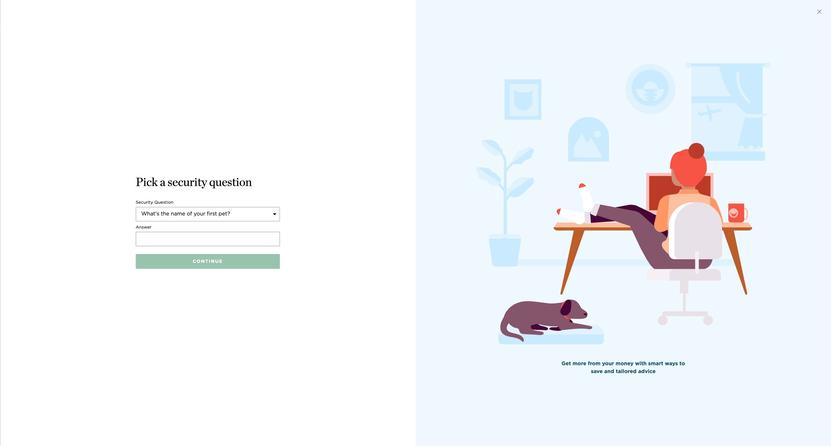 Task type: locate. For each thing, give the bounding box(es) containing it.
dialog
[[0, 0, 831, 447]]

None text field
[[136, 232, 280, 247]]

close image
[[816, 8, 824, 16]]

simplist image
[[229, 247, 271, 260]]

$60,000 telephone field
[[287, 157, 329, 171]]

tab list
[[211, 129, 620, 144]]

94103 telephone field
[[211, 157, 244, 171]]



Task type: describe. For each thing, give the bounding box(es) containing it.
20% telephone field
[[332, 157, 355, 171]]

$300,000 telephone field
[[247, 157, 284, 171]]



Task type: vqa. For each thing, say whether or not it's contained in the screenshot.
should
no



